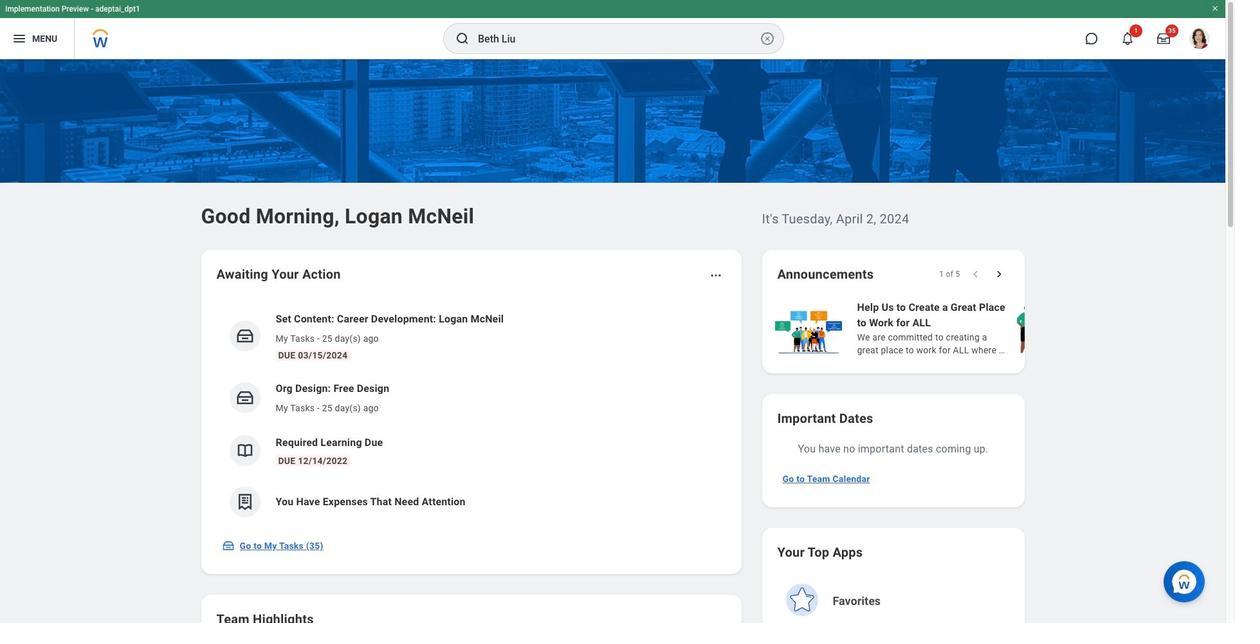 Task type: vqa. For each thing, say whether or not it's contained in the screenshot.
Etowah (Alabama) associated with Attalla
no



Task type: locate. For each thing, give the bounding box(es) containing it.
0 vertical spatial inbox image
[[235, 388, 255, 407]]

banner
[[0, 0, 1226, 59]]

status
[[940, 269, 961, 279]]

0 horizontal spatial list
[[217, 301, 726, 528]]

chevron left small image
[[970, 268, 983, 281]]

1 vertical spatial inbox image
[[222, 539, 235, 552]]

justify image
[[12, 31, 27, 46]]

list
[[773, 299, 1236, 358], [217, 301, 726, 528]]

main content
[[0, 59, 1236, 623]]

0 horizontal spatial inbox image
[[222, 539, 235, 552]]

inbox image
[[235, 388, 255, 407], [222, 539, 235, 552]]

Search Workday  search field
[[478, 24, 758, 53]]



Task type: describe. For each thing, give the bounding box(es) containing it.
x circle image
[[760, 31, 776, 46]]

related actions image
[[710, 269, 723, 282]]

notifications large image
[[1122, 32, 1135, 45]]

inbox image
[[235, 326, 255, 346]]

inbox large image
[[1158, 32, 1171, 45]]

profile logan mcneil image
[[1190, 28, 1211, 52]]

search image
[[455, 31, 471, 46]]

dashboard expenses image
[[235, 492, 255, 512]]

1 horizontal spatial list
[[773, 299, 1236, 358]]

chevron right small image
[[993, 268, 1006, 281]]

close environment banner image
[[1212, 5, 1220, 12]]

1 horizontal spatial inbox image
[[235, 388, 255, 407]]

book open image
[[235, 441, 255, 460]]



